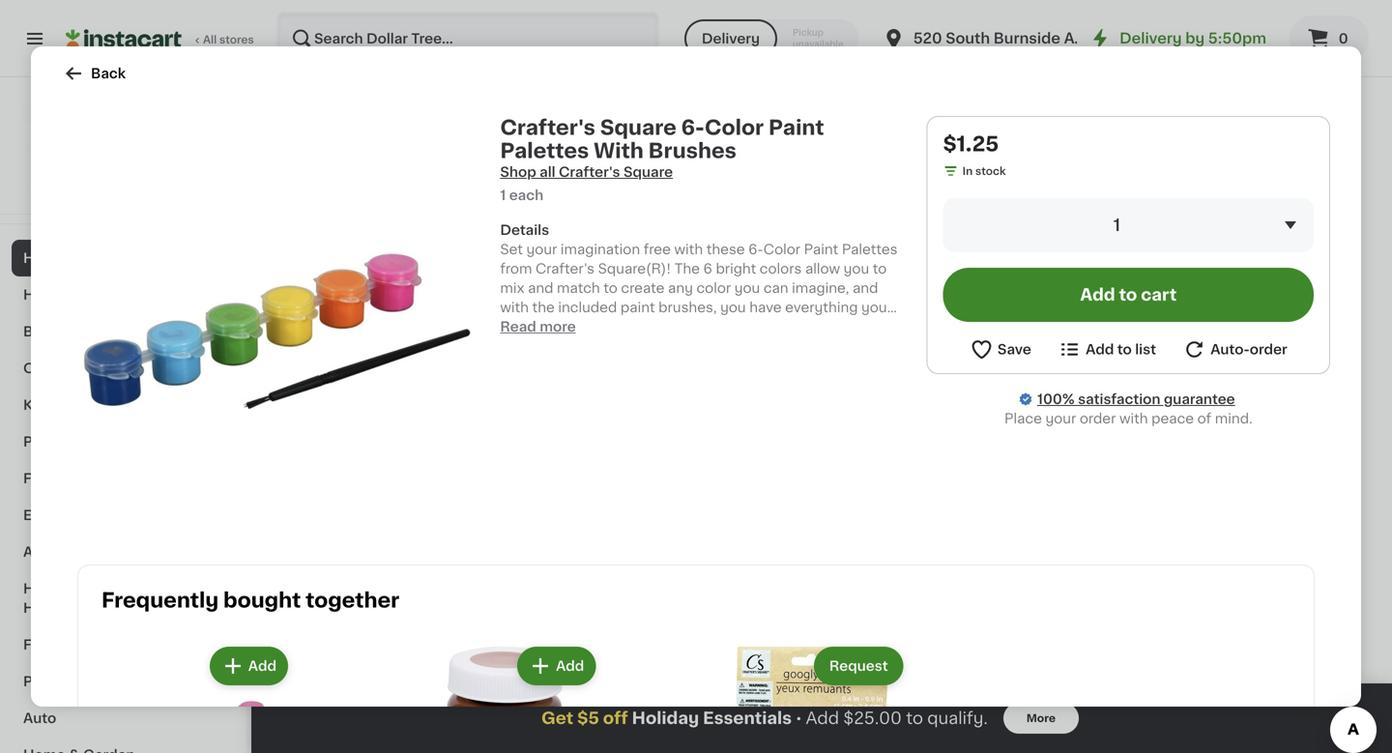 Task type: locate. For each thing, give the bounding box(es) containing it.
order down satisfaction
[[1080, 412, 1117, 426]]

with up peppers
[[921, 219, 950, 233]]

0 horizontal spatial likely
[[310, 257, 342, 268]]

1 out from the left
[[344, 257, 363, 268]]

•
[[796, 711, 802, 726]]

0 horizontal spatial likely out of stock
[[310, 257, 410, 268]]

treatment tracker modal dialog
[[251, 684, 1393, 753]]

520
[[914, 31, 943, 45]]

1 vertical spatial with
[[1190, 219, 1221, 233]]

1 vertical spatial order
[[1080, 412, 1117, 426]]

crafter's
[[559, 165, 621, 179]]

out inside button
[[344, 257, 363, 268]]

eat
[[830, 200, 852, 213], [963, 200, 985, 213]]

product group containing 1
[[650, 0, 814, 288]]

& inside "eat regal ready to eat spanish rice with tomatoes & peppers 8.8 oz"
[[901, 238, 911, 252]]

all
[[203, 34, 217, 45]]

each
[[509, 189, 544, 202], [657, 275, 684, 286], [1197, 561, 1224, 572]]

product group
[[290, 0, 455, 274], [470, 0, 635, 251], [650, 0, 814, 288], [830, 0, 994, 270], [1010, 0, 1174, 251], [1190, 0, 1354, 274], [290, 304, 455, 555], [470, 304, 635, 555], [650, 304, 814, 555], [830, 304, 994, 555], [1010, 304, 1174, 555], [1190, 304, 1354, 575], [290, 590, 455, 753], [1190, 590, 1354, 753], [102, 643, 292, 753], [409, 643, 600, 753], [717, 643, 908, 753]]

1 vertical spatial essentials
[[703, 710, 792, 727]]

& for craft
[[71, 362, 82, 375]]

holiday essentials
[[23, 251, 152, 265]]

delivery by 5:50pm
[[1120, 31, 1267, 45]]

1 field
[[944, 198, 1314, 252]]

1 inside crafter's square 6-color paint palettes with brushes shop all crafter's square 1 each
[[500, 189, 506, 202]]

request for of
[[376, 16, 435, 30]]

1 $1.25 element from the left
[[830, 172, 994, 197]]

place your order with peace of mind.
[[1005, 412, 1253, 426]]

0 horizontal spatial delivery
[[702, 32, 760, 45]]

delivery inside button
[[702, 32, 760, 45]]

add to list
[[1086, 343, 1157, 356]]

None search field
[[277, 12, 660, 66]]

each inside product group
[[657, 275, 684, 286]]

mind.
[[1216, 412, 1253, 426]]

add inside add to cart button
[[1081, 287, 1116, 303]]

1 eat from the left
[[830, 200, 852, 213]]

frequently bought together
[[102, 591, 400, 611]]

get
[[542, 710, 574, 727]]

0 vertical spatial supplies
[[81, 399, 141, 412]]

essentials inside treatment tracker modal "dialog"
[[703, 710, 792, 727]]

0 horizontal spatial stock
[[379, 257, 410, 268]]

add
[[591, 16, 619, 30], [771, 16, 799, 30], [951, 16, 979, 30], [1130, 16, 1159, 30], [1081, 287, 1116, 303], [951, 320, 979, 334], [1130, 320, 1159, 334], [1310, 320, 1339, 334], [1086, 343, 1115, 356], [1310, 606, 1339, 620], [248, 660, 277, 673], [556, 660, 585, 673], [806, 710, 840, 727]]

1 horizontal spatial with
[[1190, 219, 1221, 233]]

with
[[594, 141, 644, 161], [1190, 219, 1221, 233]]

1 horizontal spatial each
[[657, 275, 684, 286]]

1 horizontal spatial order
[[1250, 343, 1288, 356]]

2 vertical spatial each
[[1197, 561, 1224, 572]]

0
[[1339, 32, 1349, 45]]

1 horizontal spatial oz
[[850, 257, 863, 268]]

1 vertical spatial 1 each
[[1190, 561, 1224, 572]]

0 horizontal spatial 25
[[492, 175, 506, 186]]

2 horizontal spatial each
[[1197, 561, 1224, 572]]

burnside
[[994, 31, 1061, 45]]

1 vertical spatial each
[[657, 275, 684, 286]]

2 eat from the left
[[963, 200, 985, 213]]

25 up martinelli's
[[492, 175, 506, 186]]

milk down hot
[[684, 219, 711, 233]]

essentials left •
[[703, 710, 792, 727]]

& for drink
[[62, 638, 73, 652]]

0 horizontal spatial request button
[[363, 5, 449, 40]]

5:50pm
[[1209, 31, 1267, 45]]

auto-
[[1211, 343, 1250, 356]]

to right the ready
[[945, 200, 959, 213]]

with down godiva
[[1190, 219, 1221, 233]]

1 horizontal spatial request button
[[816, 649, 902, 684]]

1 horizontal spatial 25
[[672, 175, 686, 186]]

crafter's square 6-color paint palettes with brushes shop all crafter's square 1 each
[[500, 118, 825, 202]]

oz right 8.8
[[850, 257, 863, 268]]

100%
[[1038, 393, 1075, 406]]

0 horizontal spatial out
[[344, 257, 363, 268]]

auto-order button
[[1183, 338, 1288, 362]]

delivery for delivery
[[702, 32, 760, 45]]

office & craft
[[23, 362, 121, 375]]

guarantee
[[1164, 393, 1236, 406]]

bought
[[223, 591, 301, 611]]

list
[[1136, 343, 1157, 356]]

delivery left "by"
[[1120, 31, 1183, 45]]

25 inside $ 1 25
[[672, 175, 686, 186]]

request button for of
[[363, 5, 449, 40]]

& down rice
[[901, 238, 911, 252]]

1 horizontal spatial eat
[[963, 200, 985, 213]]

2 horizontal spatial request
[[1276, 16, 1335, 30]]

0 horizontal spatial essentials
[[80, 251, 152, 265]]

1 likely from the left
[[310, 257, 342, 268]]

holiday essentials link
[[12, 240, 235, 277]]

& inside "link"
[[81, 546, 92, 559]]

essentials up household link
[[80, 251, 152, 265]]

0 horizontal spatial with
[[594, 141, 644, 161]]

dollar tree logo image
[[105, 101, 142, 137]]

hardware
[[23, 602, 91, 615]]

1 25 from the left
[[492, 175, 506, 186]]

qualify.
[[928, 710, 988, 727]]

add button
[[554, 5, 629, 40], [734, 5, 809, 40], [914, 5, 989, 40], [1094, 5, 1168, 40], [914, 310, 989, 344], [1094, 310, 1168, 344], [1274, 310, 1348, 344], [1274, 596, 1348, 631], [212, 649, 286, 684], [520, 649, 594, 684]]

delivery up color
[[702, 32, 760, 45]]

$1.25 element up the ready
[[830, 172, 994, 197]]

of inside button
[[365, 257, 377, 268]]

$1.25 element for godiva milk chocolate with crispy hazelnuts
[[1190, 172, 1354, 197]]

0 vertical spatial with
[[921, 219, 950, 233]]

with down 100% satisfaction guarantee
[[1120, 412, 1149, 426]]

& left gift
[[64, 435, 76, 449]]

1 horizontal spatial delivery
[[1120, 31, 1183, 45]]

office & craft link
[[12, 350, 235, 387]]

back button
[[62, 62, 126, 85]]

godiva
[[1190, 200, 1246, 213]]

0 horizontal spatial milk
[[684, 219, 711, 233]]

1 vertical spatial holiday
[[632, 710, 699, 727]]

save button
[[970, 338, 1032, 362]]

personal care
[[23, 675, 121, 689]]

520 south burnside avenue
[[914, 31, 1120, 45]]

to inside "eat regal ready to eat spanish rice with tomatoes & peppers 8.8 oz"
[[945, 200, 959, 213]]

0 horizontal spatial request
[[376, 16, 435, 30]]

out
[[344, 257, 363, 268], [1244, 257, 1262, 268]]

$1.25 element for eat regal ready to eat spanish rice with tomatoes & peppers
[[830, 172, 994, 197]]

milk up the crispy
[[1249, 200, 1277, 213]]

party & gift supplies
[[23, 435, 169, 449]]

in
[[963, 166, 973, 177]]

1 likely out of stock from the left
[[310, 257, 410, 268]]

0 vertical spatial order
[[1250, 343, 1288, 356]]

0 horizontal spatial holiday
[[23, 251, 77, 265]]

2 likely from the left
[[1209, 257, 1241, 268]]

$1.25 element up godiva milk chocolate with crispy hazelnuts
[[1190, 172, 1354, 197]]

1 horizontal spatial $1.25 element
[[1190, 172, 1354, 197]]

1 vertical spatial milk
[[684, 219, 711, 233]]

square
[[624, 165, 673, 179]]

cocoa
[[726, 200, 771, 213]]

home improvement & hardware
[[23, 582, 177, 615]]

household
[[23, 288, 99, 302]]

& down accessories
[[166, 582, 177, 596]]

milk inside godiva milk chocolate with crispy hazelnuts
[[1249, 200, 1277, 213]]

2 horizontal spatial stock
[[1279, 257, 1309, 268]]

1 horizontal spatial likely out of stock
[[1209, 257, 1309, 268]]

to right $25.00 on the right bottom
[[907, 710, 924, 727]]

1 horizontal spatial likely
[[1209, 257, 1241, 268]]

with down square
[[594, 141, 644, 161]]

eat up spanish
[[830, 200, 852, 213]]

supplies up floral link
[[109, 435, 169, 449]]

each inside "button"
[[1197, 561, 1224, 572]]

25 right "$"
[[672, 175, 686, 186]]

kitchen
[[23, 399, 77, 412]]

$1.25 element
[[830, 172, 994, 197], [1190, 172, 1354, 197]]

order up mind.
[[1250, 343, 1288, 356]]

holiday right off at the bottom of the page
[[632, 710, 699, 727]]

holiday up household
[[23, 251, 77, 265]]

to left list
[[1118, 343, 1132, 356]]

0 vertical spatial essentials
[[80, 251, 152, 265]]

1 horizontal spatial 1 each
[[1190, 561, 1224, 572]]

auto link
[[12, 700, 235, 737]]

1 horizontal spatial with
[[1120, 412, 1149, 426]]

1 horizontal spatial holiday
[[632, 710, 699, 727]]

floral link
[[12, 460, 235, 497]]

improvement
[[69, 582, 162, 596]]

baby link
[[12, 313, 235, 350]]

ready
[[898, 200, 942, 213]]

0 horizontal spatial each
[[509, 189, 544, 202]]

party
[[23, 435, 61, 449]]

0 horizontal spatial eat
[[830, 200, 852, 213]]

square
[[600, 118, 677, 138]]

oz right 'fl'
[[500, 238, 513, 249]]

to
[[945, 200, 959, 213], [1120, 287, 1138, 303], [1118, 343, 1132, 356], [907, 710, 924, 727]]

add to list button
[[1058, 338, 1157, 362]]

&
[[901, 238, 911, 252], [71, 362, 82, 375], [64, 435, 76, 449], [81, 546, 92, 559], [166, 582, 177, 596], [62, 638, 73, 652]]

eat regal ready to eat spanish rice with tomatoes & peppers 8.8 oz
[[830, 200, 985, 268]]

★★★★★
[[650, 257, 718, 271], [650, 257, 718, 271]]

1 horizontal spatial out
[[1244, 257, 1262, 268]]

0 button
[[1290, 15, 1370, 62]]

likely inside "likely out of stock" button
[[310, 257, 342, 268]]

2 25 from the left
[[672, 175, 686, 186]]

0 horizontal spatial with
[[921, 219, 950, 233]]

personal
[[23, 675, 84, 689]]

with inside godiva milk chocolate with crispy hazelnuts
[[1190, 219, 1221, 233]]

your
[[1046, 412, 1077, 426]]

cranberry
[[516, 219, 584, 233]]

0 horizontal spatial of
[[365, 257, 377, 268]]

& left craft
[[71, 362, 82, 375]]

1 horizontal spatial milk
[[1249, 200, 1277, 213]]

1 vertical spatial oz
[[850, 257, 863, 268]]

get $5 off holiday essentials • add $25.00 to qualify.
[[542, 710, 988, 727]]

0 vertical spatial 1 each
[[650, 275, 684, 286]]

0 vertical spatial with
[[594, 141, 644, 161]]

request button
[[363, 5, 449, 40], [1262, 5, 1348, 40], [816, 649, 902, 684]]

& right the apparel
[[81, 546, 92, 559]]

chocolate,
[[715, 219, 789, 233]]

with inside crafter's square 6-color paint palettes with brushes shop all crafter's square 1 each
[[594, 141, 644, 161]]

2 $1.25 element from the left
[[1190, 172, 1354, 197]]

of
[[365, 257, 377, 268], [1265, 257, 1276, 268], [1198, 412, 1212, 426]]

& for gift
[[64, 435, 76, 449]]

1 each inside 1 each "button"
[[1190, 561, 1224, 572]]

1 horizontal spatial essentials
[[703, 710, 792, 727]]

1 horizontal spatial of
[[1198, 412, 1212, 426]]

25
[[492, 175, 506, 186], [672, 175, 686, 186]]

0 horizontal spatial $1.25 element
[[830, 172, 994, 197]]

holiday
[[23, 251, 77, 265], [632, 710, 699, 727]]

food
[[23, 638, 59, 652]]

& for accessories
[[81, 546, 92, 559]]

0 vertical spatial milk
[[1249, 200, 1277, 213]]

godiva milk chocolate with crispy hazelnuts
[[1190, 200, 1351, 233]]

0 horizontal spatial 1 each
[[650, 275, 684, 286]]

delivery for delivery by 5:50pm
[[1120, 31, 1183, 45]]

0 horizontal spatial order
[[1080, 412, 1117, 426]]

supplies down craft
[[81, 399, 141, 412]]

crafter's square 6-color paint palettes with brushes image
[[77, 132, 477, 531]]

office
[[23, 362, 67, 375]]

stock
[[976, 166, 1006, 177], [379, 257, 410, 268], [1279, 257, 1309, 268]]

add inside add to list button
[[1086, 343, 1115, 356]]

eat down in
[[963, 200, 985, 213]]

0 vertical spatial each
[[509, 189, 544, 202]]

delivery button
[[685, 19, 778, 58]]

1
[[661, 174, 670, 194], [500, 189, 506, 202], [1114, 217, 1121, 234], [650, 275, 655, 286], [1190, 561, 1194, 572]]

2 horizontal spatial request button
[[1262, 5, 1348, 40]]

supplies
[[81, 399, 141, 412], [109, 435, 169, 449]]

& right food
[[62, 638, 73, 652]]

brushes
[[649, 141, 737, 161]]

0 horizontal spatial oz
[[500, 238, 513, 249]]

0 vertical spatial oz
[[500, 238, 513, 249]]



Task type: vqa. For each thing, say whether or not it's contained in the screenshot.
a
no



Task type: describe. For each thing, give the bounding box(es) containing it.
request for chocolate
[[1276, 16, 1335, 30]]

craft
[[85, 362, 121, 375]]

1 horizontal spatial request
[[830, 660, 889, 673]]

kitchen supplies
[[23, 399, 141, 412]]

1 horizontal spatial stock
[[976, 166, 1006, 177]]

rich
[[650, 219, 680, 233]]

$5
[[578, 710, 599, 727]]

auto-order
[[1211, 343, 1288, 356]]

apparel
[[23, 546, 78, 559]]

to left cart
[[1120, 287, 1138, 303]]

place
[[1005, 412, 1043, 426]]

instacart logo image
[[66, 27, 182, 50]]

palettes
[[500, 141, 589, 161]]

hazelnuts
[[1272, 219, 1340, 233]]

all
[[540, 165, 556, 179]]

add inside treatment tracker modal "dialog"
[[806, 710, 840, 727]]

essentials inside holiday essentials link
[[80, 251, 152, 265]]

fl
[[490, 238, 498, 249]]

100% satisfaction guarantee
[[1038, 393, 1236, 406]]

tomatoes
[[830, 238, 897, 252]]

holiday inside treatment tracker modal "dialog"
[[632, 710, 699, 727]]

sparkling
[[547, 200, 610, 213]]

baby
[[23, 325, 59, 339]]

stores
[[219, 34, 254, 45]]

accessories
[[95, 546, 181, 559]]

juice
[[588, 219, 625, 233]]

cart
[[1142, 287, 1177, 303]]

oz inside "eat regal ready to eat spanish rice with tomatoes & peppers 8.8 oz"
[[850, 257, 863, 268]]

peace
[[1152, 412, 1195, 426]]

1 each button
[[1190, 304, 1354, 575]]

add button inside product group
[[734, 5, 809, 40]]

service type group
[[685, 19, 860, 58]]

home
[[23, 582, 65, 596]]

rice
[[888, 219, 918, 233]]

more
[[540, 320, 576, 334]]

$
[[654, 175, 661, 186]]

each inside crafter's square 6-color paint palettes with brushes shop all crafter's square 1 each
[[509, 189, 544, 202]]

electronics
[[23, 509, 102, 522]]

more
[[1027, 713, 1056, 724]]

2 likely out of stock from the left
[[1209, 257, 1309, 268]]

drink
[[77, 638, 114, 652]]

8.4
[[470, 238, 488, 249]]

read
[[500, 320, 537, 334]]

chocolate
[[1280, 200, 1351, 213]]

gift
[[79, 435, 106, 449]]

party & gift supplies link
[[12, 424, 235, 460]]

avenue
[[1065, 31, 1120, 45]]

(13)
[[722, 260, 741, 270]]

stock inside button
[[379, 257, 410, 268]]

2 horizontal spatial of
[[1265, 257, 1276, 268]]

8.8
[[830, 257, 848, 268]]

delivery by 5:50pm link
[[1089, 27, 1267, 50]]

to inside treatment tracker modal "dialog"
[[907, 710, 924, 727]]

regal
[[855, 200, 894, 213]]

$ 1 25
[[654, 174, 686, 194]]

martinelli's
[[470, 200, 544, 213]]

color
[[705, 118, 764, 138]]

crafter's
[[500, 118, 596, 138]]

likely out of stock button
[[290, 0, 455, 274]]

$1.25
[[944, 134, 999, 154]]

add to cart button
[[944, 268, 1314, 322]]

milk inside nestle hot cocoa mix, rich milk chocolate, classic
[[684, 219, 711, 233]]

1 each inside product group
[[650, 275, 684, 286]]

home improvement & hardware link
[[12, 571, 235, 627]]

1 vertical spatial with
[[1120, 412, 1149, 426]]

apparel & accessories
[[23, 546, 181, 559]]

off
[[603, 710, 628, 727]]

read more button
[[500, 317, 576, 337]]

nestle hot cocoa mix, rich milk chocolate, classic
[[650, 200, 803, 252]]

1 vertical spatial supplies
[[109, 435, 169, 449]]

household link
[[12, 277, 235, 313]]

request button for chocolate
[[1262, 5, 1348, 40]]

2 out from the left
[[1244, 257, 1262, 268]]

auto
[[23, 712, 56, 725]]

back
[[91, 67, 126, 80]]

paint
[[769, 118, 825, 138]]

personal care link
[[12, 664, 235, 700]]

care
[[88, 675, 121, 689]]

1 inside "button"
[[1190, 561, 1194, 572]]

together
[[306, 591, 400, 611]]

likely out of stock inside button
[[310, 257, 410, 268]]

south
[[946, 31, 991, 45]]

save
[[998, 343, 1032, 356]]

0 vertical spatial holiday
[[23, 251, 77, 265]]

details
[[500, 223, 550, 237]]

1 inside field
[[1114, 217, 1121, 234]]

& inside home improvement & hardware
[[166, 582, 177, 596]]

all stores
[[203, 34, 254, 45]]

order inside button
[[1250, 343, 1288, 356]]

satisfaction
[[1079, 393, 1161, 406]]

martinelli's sparkling apple-cranberry juice 8.4 fl oz
[[470, 200, 625, 249]]

food & drink link
[[12, 627, 235, 664]]

electronics link
[[12, 497, 235, 534]]

kitchen supplies link
[[12, 387, 235, 424]]

with inside "eat regal ready to eat spanish rice with tomatoes & peppers 8.8 oz"
[[921, 219, 950, 233]]

crispy
[[1224, 219, 1269, 233]]

oz inside martinelli's sparkling apple-cranberry juice 8.4 fl oz
[[500, 238, 513, 249]]

hot
[[698, 200, 723, 213]]

add to cart
[[1081, 287, 1177, 303]]



